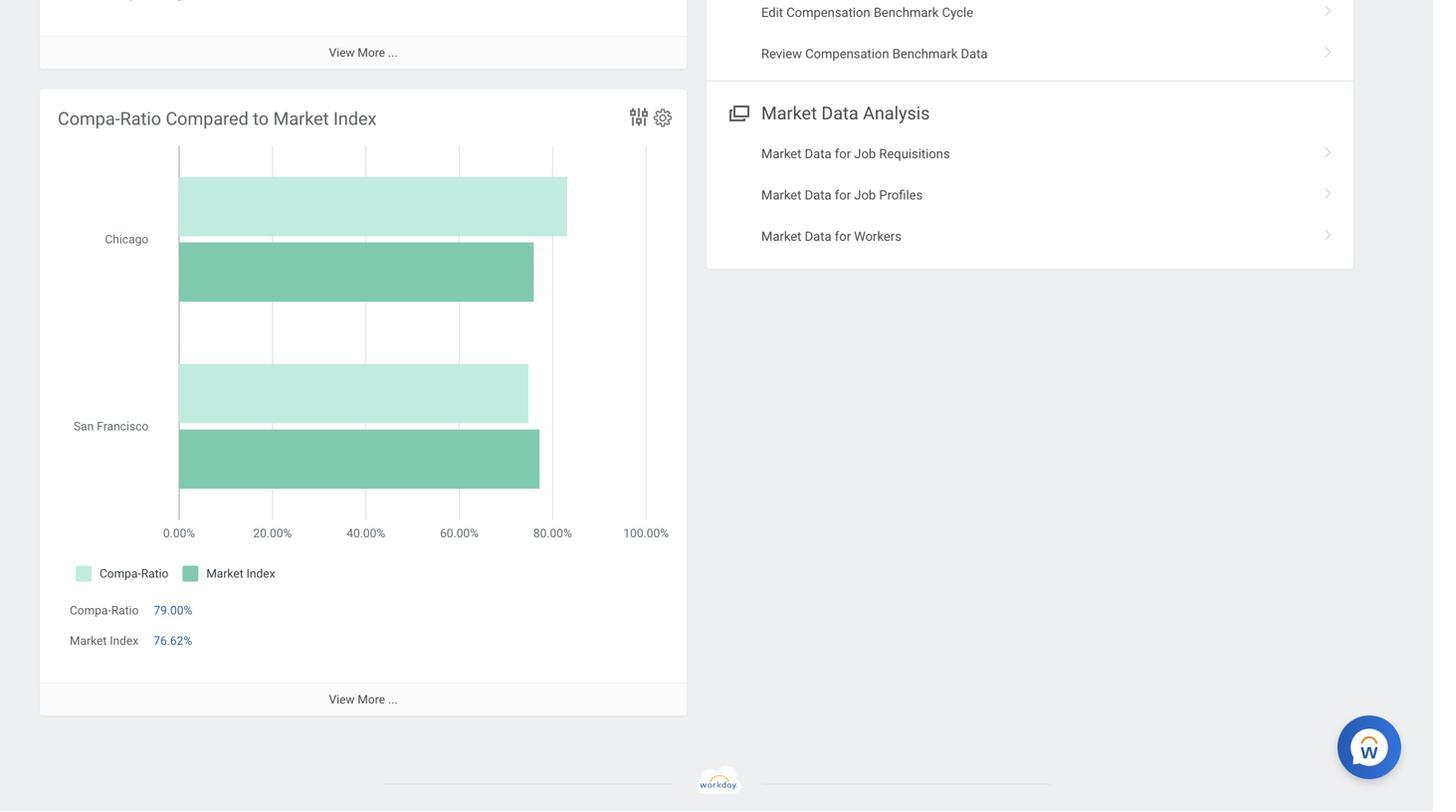 Task type: describe. For each thing, give the bounding box(es) containing it.
view more ... inside market data comparison "element"
[[329, 46, 398, 60]]

79.00%
[[154, 604, 192, 618]]

market data for job profiles
[[762, 188, 923, 202]]

analysis
[[863, 103, 930, 124]]

market for market data analysis
[[762, 103, 817, 124]]

chevron right image for edit compensation benchmark cycle
[[1316, 39, 1342, 59]]

compa- for compa-ratio compared to market index
[[58, 109, 120, 129]]

compensation for edit
[[787, 5, 871, 20]]

to
[[253, 109, 269, 129]]

review compensation benchmark data
[[762, 46, 988, 61]]

review
[[762, 46, 802, 61]]

market right to
[[273, 109, 329, 129]]

review compensation benchmark data link
[[707, 33, 1354, 74]]

market for market data for job requisitions
[[762, 146, 802, 161]]

data for market data for job requisitions
[[805, 146, 832, 161]]

list containing market data for job requisitions
[[707, 133, 1354, 257]]

2 view more ... link from the top
[[40, 683, 687, 716]]

more inside market data comparison "element"
[[358, 46, 385, 60]]

view more ... inside "compa-ratio compared to market index" element
[[329, 693, 398, 707]]

cycle
[[942, 5, 974, 20]]

for for profiles
[[835, 188, 851, 202]]

76.62% button
[[154, 633, 195, 649]]

chevron right image inside market data for workers link
[[1316, 222, 1342, 242]]

chevron right image for market data for job profiles
[[1316, 139, 1342, 159]]

profiles
[[879, 188, 923, 202]]

view inside market data comparison "element"
[[329, 46, 355, 60]]

data for market data for job profiles
[[805, 188, 832, 202]]

chevron right image for market data for job requisitions
[[1316, 181, 1342, 200]]

compensation for review
[[806, 46, 890, 61]]

market index
[[70, 634, 139, 648]]

compa-ratio compared to market index element
[[40, 89, 687, 716]]

chevron right image for review compensation benchmark data
[[1316, 0, 1342, 18]]

job for requisitions
[[854, 146, 876, 161]]

edit
[[762, 5, 784, 20]]

3 for from the top
[[835, 229, 851, 244]]

market for market data for job profiles
[[762, 188, 802, 202]]

market data analysis
[[762, 103, 930, 124]]

compa-ratio compared to market index
[[58, 109, 377, 129]]

configure and view chart data image
[[627, 105, 651, 129]]

benchmark for cycle
[[874, 5, 939, 20]]

... inside market data comparison "element"
[[388, 46, 398, 60]]

market data for workers
[[762, 229, 902, 244]]



Task type: vqa. For each thing, say whether or not it's contained in the screenshot.
the middle related actions vertical image
no



Task type: locate. For each thing, give the bounding box(es) containing it.
... inside "compa-ratio compared to market index" element
[[388, 693, 398, 707]]

1 vertical spatial ratio
[[111, 604, 139, 618]]

2 view more ... from the top
[[329, 693, 398, 707]]

view more ... link
[[40, 36, 687, 69], [40, 683, 687, 716]]

menu group image
[[725, 98, 752, 125]]

1 vertical spatial compensation
[[806, 46, 890, 61]]

0 vertical spatial compa-
[[58, 109, 120, 129]]

1 list from the top
[[707, 0, 1354, 74]]

chevron right image inside the market data for job profiles link
[[1316, 181, 1342, 200]]

chevron right image inside edit compensation benchmark cycle link
[[1316, 0, 1342, 18]]

market data for job profiles link
[[707, 175, 1354, 216]]

market data for workers link
[[707, 216, 1354, 257]]

edit compensation benchmark cycle link
[[707, 0, 1354, 33]]

for up market data for workers on the right of the page
[[835, 188, 851, 202]]

2 vertical spatial for
[[835, 229, 851, 244]]

data inside market data for workers link
[[805, 229, 832, 244]]

2 vertical spatial chevron right image
[[1316, 222, 1342, 242]]

1 more from the top
[[358, 46, 385, 60]]

benchmark for data
[[893, 46, 958, 61]]

workers
[[854, 229, 902, 244]]

for for requisitions
[[835, 146, 851, 161]]

requisitions
[[879, 146, 950, 161]]

data for market data for workers
[[805, 229, 832, 244]]

market down market data for job profiles on the top right
[[762, 229, 802, 244]]

compa-ratio
[[70, 604, 139, 618]]

0 vertical spatial view more ...
[[329, 46, 398, 60]]

1 chevron right image from the top
[[1316, 39, 1342, 59]]

market data for job requisitions link
[[707, 133, 1354, 175]]

data up market data for job requisitions
[[822, 103, 859, 124]]

compensation
[[787, 5, 871, 20], [806, 46, 890, 61]]

compared
[[166, 109, 249, 129]]

data inside review compensation benchmark data link
[[961, 46, 988, 61]]

view inside "compa-ratio compared to market index" element
[[329, 693, 355, 707]]

1 vertical spatial job
[[854, 188, 876, 202]]

1 view from the top
[[329, 46, 355, 60]]

market up market data for job profiles on the top right
[[762, 146, 802, 161]]

chevron right image
[[1316, 39, 1342, 59], [1316, 181, 1342, 200]]

chevron right image inside review compensation benchmark data link
[[1316, 39, 1342, 59]]

list containing edit compensation benchmark cycle
[[707, 0, 1354, 74]]

1 vertical spatial view more ...
[[329, 693, 398, 707]]

1 vertical spatial benchmark
[[893, 46, 958, 61]]

1 chevron right image from the top
[[1316, 0, 1342, 18]]

2 list from the top
[[707, 133, 1354, 257]]

job for profiles
[[854, 188, 876, 202]]

1 vertical spatial index
[[110, 634, 139, 648]]

job down market data analysis in the top of the page
[[854, 146, 876, 161]]

0 vertical spatial view more ... link
[[40, 36, 687, 69]]

0 vertical spatial ratio
[[120, 109, 161, 129]]

0 vertical spatial view
[[329, 46, 355, 60]]

0 vertical spatial benchmark
[[874, 5, 939, 20]]

benchmark
[[874, 5, 939, 20], [893, 46, 958, 61]]

compa-
[[58, 109, 120, 129], [70, 604, 111, 618]]

1 vertical spatial ...
[[388, 693, 398, 707]]

data up market data for workers on the right of the page
[[805, 188, 832, 202]]

2 chevron right image from the top
[[1316, 139, 1342, 159]]

1 vertical spatial for
[[835, 188, 851, 202]]

ratio for compa-ratio compared to market index
[[120, 109, 161, 129]]

market
[[762, 103, 817, 124], [273, 109, 329, 129], [762, 146, 802, 161], [762, 188, 802, 202], [762, 229, 802, 244], [70, 634, 107, 648]]

2 job from the top
[[854, 188, 876, 202]]

data
[[961, 46, 988, 61], [822, 103, 859, 124], [805, 146, 832, 161], [805, 188, 832, 202], [805, 229, 832, 244]]

1 vertical spatial chevron right image
[[1316, 139, 1342, 159]]

for down market data analysis in the top of the page
[[835, 146, 851, 161]]

ratio up market index
[[111, 604, 139, 618]]

1 ... from the top
[[388, 46, 398, 60]]

ratio left compared
[[120, 109, 161, 129]]

view
[[329, 46, 355, 60], [329, 693, 355, 707]]

job left profiles
[[854, 188, 876, 202]]

edit compensation benchmark cycle
[[762, 5, 974, 20]]

1 view more ... from the top
[[329, 46, 398, 60]]

1 vertical spatial list
[[707, 133, 1354, 257]]

0 vertical spatial chevron right image
[[1316, 39, 1342, 59]]

data inside market data for job requisitions link
[[805, 146, 832, 161]]

1 vertical spatial compa-
[[70, 604, 111, 618]]

0 vertical spatial ...
[[388, 46, 398, 60]]

for
[[835, 146, 851, 161], [835, 188, 851, 202], [835, 229, 851, 244]]

1 for from the top
[[835, 146, 851, 161]]

3 chevron right image from the top
[[1316, 222, 1342, 242]]

data for market data analysis
[[822, 103, 859, 124]]

1 view more ... link from the top
[[40, 36, 687, 69]]

2 view from the top
[[329, 693, 355, 707]]

compensation right edit
[[787, 5, 871, 20]]

...
[[388, 46, 398, 60], [388, 693, 398, 707]]

0 vertical spatial list
[[707, 0, 1354, 74]]

list
[[707, 0, 1354, 74], [707, 133, 1354, 257]]

0 vertical spatial job
[[854, 146, 876, 161]]

compa- for compa-ratio
[[70, 604, 111, 618]]

index down compa-ratio
[[110, 634, 139, 648]]

1 vertical spatial more
[[358, 693, 385, 707]]

benchmark down cycle
[[893, 46, 958, 61]]

1 vertical spatial view more ... link
[[40, 683, 687, 716]]

0 vertical spatial compensation
[[787, 5, 871, 20]]

chevron right image inside market data for job requisitions link
[[1316, 139, 1342, 159]]

view more ...
[[329, 46, 398, 60], [329, 693, 398, 707]]

for left workers
[[835, 229, 851, 244]]

benchmark left cycle
[[874, 5, 939, 20]]

1 vertical spatial view
[[329, 693, 355, 707]]

1 job from the top
[[854, 146, 876, 161]]

2 more from the top
[[358, 693, 385, 707]]

0 vertical spatial more
[[358, 46, 385, 60]]

76.62%
[[154, 634, 192, 648]]

job
[[854, 146, 876, 161], [854, 188, 876, 202]]

79.00% button
[[154, 603, 195, 619]]

0 vertical spatial chevron right image
[[1316, 0, 1342, 18]]

data inside the market data for job profiles link
[[805, 188, 832, 202]]

more
[[358, 46, 385, 60], [358, 693, 385, 707]]

market right "menu group" icon
[[762, 103, 817, 124]]

market for market data for workers
[[762, 229, 802, 244]]

market down compa-ratio
[[70, 634, 107, 648]]

1 vertical spatial chevron right image
[[1316, 181, 1342, 200]]

market up market data for workers on the right of the page
[[762, 188, 802, 202]]

0 horizontal spatial index
[[110, 634, 139, 648]]

2 ... from the top
[[388, 693, 398, 707]]

index down market data comparison "element"
[[334, 109, 377, 129]]

market data comparison element
[[40, 0, 687, 69]]

0 vertical spatial for
[[835, 146, 851, 161]]

2 for from the top
[[835, 188, 851, 202]]

market for market index
[[70, 634, 107, 648]]

ratio for compa-ratio
[[111, 604, 139, 618]]

more inside "compa-ratio compared to market index" element
[[358, 693, 385, 707]]

index
[[334, 109, 377, 129], [110, 634, 139, 648]]

chevron right image
[[1316, 0, 1342, 18], [1316, 139, 1342, 159], [1316, 222, 1342, 242]]

configure compa-ratio compared to market index image
[[652, 107, 674, 129]]

data up market data for job profiles on the top right
[[805, 146, 832, 161]]

data down market data for job profiles on the top right
[[805, 229, 832, 244]]

0 vertical spatial index
[[334, 109, 377, 129]]

1 horizontal spatial index
[[334, 109, 377, 129]]

data down cycle
[[961, 46, 988, 61]]

compensation down edit compensation benchmark cycle
[[806, 46, 890, 61]]

market data for job requisitions
[[762, 146, 950, 161]]

2 chevron right image from the top
[[1316, 181, 1342, 200]]

ratio
[[120, 109, 161, 129], [111, 604, 139, 618]]



